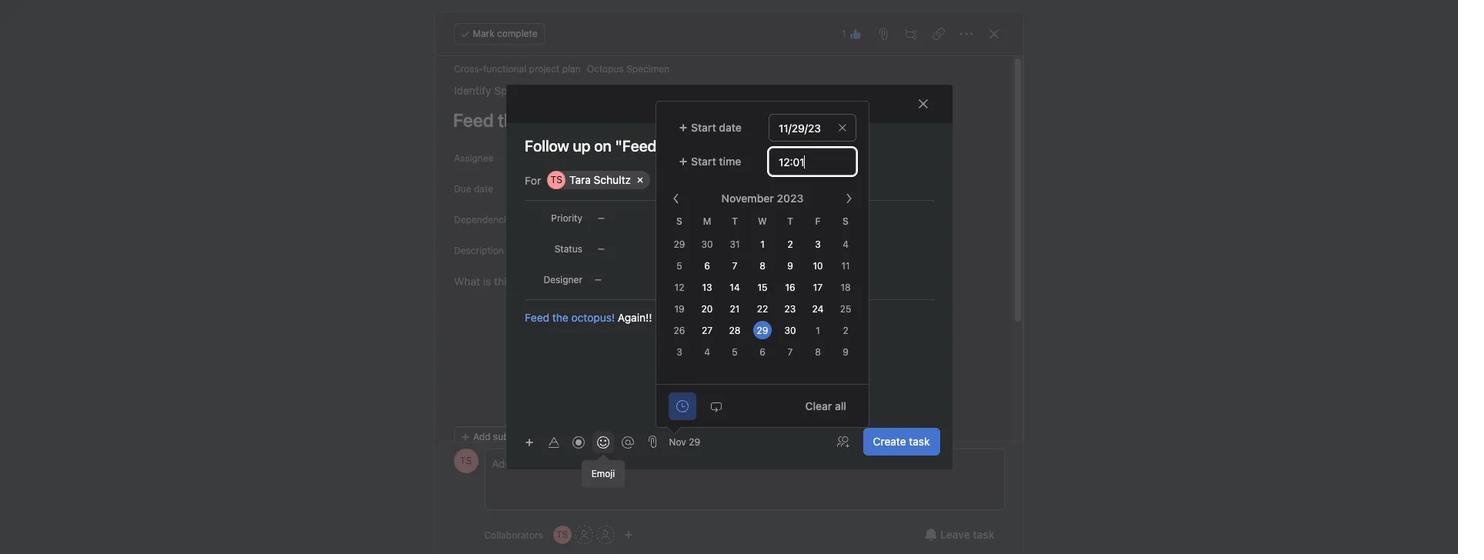 Task type: locate. For each thing, give the bounding box(es) containing it.
ts down add subtask button
[[460, 455, 472, 466]]

toolbar
[[518, 431, 642, 453]]

1 horizontal spatial 6
[[760, 346, 766, 358]]

date right due
[[474, 183, 493, 195]]

1 vertical spatial date
[[474, 183, 493, 195]]

31 right –
[[756, 213, 766, 225]]

8 up 15
[[760, 260, 766, 272]]

1 vertical spatial 5
[[732, 346, 738, 358]]

1 vertical spatial 2
[[843, 325, 849, 336]]

4
[[843, 239, 849, 250], [704, 346, 710, 358]]

organ function research
[[549, 84, 669, 97]]

main content inside feed the octopus! dialog
[[435, 56, 1012, 554]]

0 vertical spatial date
[[719, 121, 742, 134]]

9 down 25 on the bottom
[[843, 346, 849, 358]]

— button
[[588, 204, 681, 232], [588, 235, 681, 262], [588, 266, 681, 293]]

1 horizontal spatial 2
[[843, 325, 849, 336]]

1 horizontal spatial s
[[843, 216, 849, 227]]

1 horizontal spatial task
[[973, 528, 995, 541]]

emoji image
[[597, 436, 609, 448]]

— button for designer
[[588, 266, 681, 293]]

ts button right collaborators
[[553, 526, 572, 544]]

1 horizontal spatial 30
[[785, 325, 796, 336]]

0 horizontal spatial 4
[[704, 346, 710, 358]]

2 up 16
[[788, 239, 793, 250]]

t down "2023" at the top of the page
[[787, 216, 793, 227]]

main content containing identify species
[[435, 56, 1012, 554]]

— button down poll
[[588, 235, 681, 262]]

1 horizontal spatial 7
[[788, 346, 793, 358]]

0 horizontal spatial ts button
[[454, 449, 478, 473]]

close this dialog image
[[917, 98, 929, 110]]

1 horizontal spatial 4
[[843, 239, 849, 250]]

1 vertical spatial 8
[[815, 346, 821, 358]]

date inside main content
[[474, 183, 493, 195]]

2 horizontal spatial 1
[[842, 28, 846, 39]]

1 vertical spatial 4
[[704, 346, 710, 358]]

feed the octopus! link
[[525, 311, 615, 324]]

0 vertical spatial task
[[909, 435, 930, 448]]

tara
[[569, 173, 591, 186]]

3 up the 10 on the right of the page
[[815, 239, 821, 250]]

6 down 22
[[760, 346, 766, 358]]

1 horizontal spatial 8
[[815, 346, 821, 358]]

1 down 24
[[816, 325, 820, 336]]

november 2023
[[722, 192, 804, 205]]

poll
[[660, 213, 676, 225]]

0 horizontal spatial t
[[732, 216, 738, 227]]

6
[[704, 260, 710, 272], [760, 346, 766, 358]]

cross-
[[454, 63, 483, 75]]

status
[[554, 243, 582, 255]]

9
[[788, 260, 793, 272], [843, 346, 849, 358]]

1 horizontal spatial 9
[[843, 346, 849, 358]]

29
[[734, 213, 745, 225], [674, 239, 685, 250], [757, 325, 768, 336], [689, 436, 700, 448]]

main content
[[435, 56, 1012, 554]]

— right designer
[[595, 275, 601, 284]]

0 vertical spatial 30
[[702, 239, 713, 250]]

ts for topmost ts button
[[460, 455, 472, 466]]

31 inside feed the octopus! dialog
[[756, 213, 766, 225]]

date up task name text box
[[719, 121, 742, 134]]

2 vertical spatial — button
[[588, 266, 681, 293]]

1 vertical spatial —
[[598, 244, 604, 253]]

31
[[756, 213, 766, 225], [730, 239, 740, 250]]

attach a file or paste an image image
[[646, 436, 658, 448]]

add subtask image
[[905, 28, 917, 40]]

add or remove collaborators image
[[624, 530, 633, 540]]

3 down 26
[[677, 346, 683, 358]]

9 up 16
[[788, 260, 793, 272]]

0 horizontal spatial 1
[[761, 239, 765, 250]]

1 vertical spatial — button
[[588, 235, 681, 262]]

7 down 23
[[788, 346, 793, 358]]

6 up 13
[[704, 260, 710, 272]]

task right create
[[909, 435, 930, 448]]

0 vertical spatial 8
[[760, 260, 766, 272]]

2 down 25 on the bottom
[[843, 325, 849, 336]]

0 horizontal spatial 9
[[788, 260, 793, 272]]

function
[[582, 84, 623, 97]]

2 — button from the top
[[588, 235, 681, 262]]

— button up again!!
[[588, 266, 681, 293]]

–
[[748, 213, 753, 225]]

#
[[701, 213, 707, 225]]

0 horizontal spatial 2
[[788, 239, 793, 250]]

1 t from the left
[[732, 216, 738, 227]]

1 vertical spatial ts
[[460, 455, 472, 466]]

1 vertical spatial task
[[973, 528, 995, 541]]

nov
[[669, 436, 686, 448]]

total
[[679, 213, 698, 225]]

november
[[722, 192, 774, 205]]

1 vertical spatial 31
[[730, 239, 740, 250]]

0 vertical spatial 7
[[732, 260, 738, 272]]

cross-functional project plan octopus specimen
[[454, 63, 669, 75]]

—
[[598, 213, 604, 222], [598, 244, 604, 253], [595, 275, 601, 284]]

add subtask button
[[454, 426, 534, 448]]

task right leave at the bottom of page
[[973, 528, 995, 541]]

2 vertical spatial —
[[595, 275, 601, 284]]

4 up 11
[[843, 239, 849, 250]]

cross-functional project plan link
[[454, 63, 581, 75]]

complete
[[497, 28, 538, 39]]

0 vertical spatial start
[[691, 121, 716, 134]]

mark complete
[[473, 28, 538, 39]]

0 vertical spatial 3
[[815, 239, 821, 250]]

— for designer
[[595, 275, 601, 284]]

project
[[529, 63, 559, 75]]

1 s from the left
[[677, 216, 683, 227]]

23
[[785, 303, 796, 315]]

ts
[[550, 174, 562, 185], [460, 455, 472, 466], [556, 529, 568, 540]]

8
[[760, 260, 766, 272], [815, 346, 821, 358]]

set to repeat image
[[710, 400, 723, 412]]

0 vertical spatial 6
[[704, 260, 710, 272]]

— button down schultz
[[588, 204, 681, 232]]

record a video image
[[572, 436, 585, 448]]

1 horizontal spatial 5
[[732, 346, 738, 358]]

2 s from the left
[[843, 216, 849, 227]]

t
[[732, 216, 738, 227], [787, 216, 793, 227]]

1 vertical spatial 9
[[843, 346, 849, 358]]

Task name text field
[[506, 135, 952, 157]]

1 start from the top
[[691, 121, 716, 134]]

schultz
[[593, 173, 631, 186]]

start for start date
[[691, 121, 716, 134]]

ts right collaborators
[[556, 529, 568, 540]]

0 vertical spatial 1
[[842, 28, 846, 39]]

research
[[626, 84, 669, 97]]

start up task name text box
[[691, 121, 716, 134]]

30
[[702, 239, 713, 250], [785, 325, 796, 336]]

task inside button
[[973, 528, 995, 541]]

1 horizontal spatial 31
[[756, 213, 766, 225]]

29 left –
[[734, 213, 745, 225]]

Task Name text field
[[443, 102, 993, 138]]

ts button
[[454, 449, 478, 473], [553, 526, 572, 544]]

nov 29 button
[[669, 436, 700, 448]]

1 horizontal spatial t
[[787, 216, 793, 227]]

1 vertical spatial start
[[691, 155, 716, 168]]

poll total #
[[660, 213, 707, 225]]

copy task link image
[[932, 28, 945, 40]]

30 down m
[[702, 239, 713, 250]]

w
[[758, 216, 767, 227]]

29 inside main content
[[734, 213, 745, 225]]

0 vertical spatial — button
[[588, 204, 681, 232]]

7 up 14
[[732, 260, 738, 272]]

start left time
[[691, 155, 716, 168]]

functional
[[483, 63, 526, 75]]

date inside start date button
[[719, 121, 742, 134]]

0 vertical spatial 9
[[788, 260, 793, 272]]

ts for ts button to the bottom
[[556, 529, 568, 540]]

0 vertical spatial 31
[[756, 213, 766, 225]]

task for create task
[[909, 435, 930, 448]]

31 down oct 29 – 31
[[730, 239, 740, 250]]

Due time text field
[[769, 148, 857, 175]]

identify
[[454, 84, 491, 97]]

1 — button from the top
[[588, 204, 681, 232]]

clear all button
[[795, 392, 857, 420]]

28
[[729, 325, 741, 336]]

s
[[677, 216, 683, 227], [843, 216, 849, 227]]

start date button
[[669, 114, 757, 142]]

formatting image
[[548, 436, 560, 448]]

t right oct
[[732, 216, 738, 227]]

8 down 24
[[815, 346, 821, 358]]

start time
[[691, 155, 742, 168]]

5 up 12 on the bottom of the page
[[677, 260, 682, 272]]

clear all
[[805, 399, 847, 412]]

date for start date
[[719, 121, 742, 134]]

1 horizontal spatial ts button
[[553, 526, 572, 544]]

0 horizontal spatial task
[[909, 435, 930, 448]]

octopus
[[587, 63, 624, 75]]

0 horizontal spatial date
[[474, 183, 493, 195]]

at mention image
[[622, 436, 634, 448]]

m
[[703, 216, 711, 227]]

1 down 'w'
[[761, 239, 765, 250]]

4 down 27
[[704, 346, 710, 358]]

— button for priority
[[588, 204, 681, 232]]

oct 29 – 31
[[715, 213, 766, 225]]

create task button
[[863, 428, 940, 456]]

task for leave task
[[973, 528, 995, 541]]

5
[[677, 260, 682, 272], [732, 346, 738, 358]]

2 vertical spatial ts
[[556, 529, 568, 540]]

0 horizontal spatial s
[[677, 216, 683, 227]]

ts button down add
[[454, 449, 478, 473]]

— right status
[[598, 244, 604, 253]]

add followers image
[[837, 436, 849, 448]]

s down next month icon
[[843, 216, 849, 227]]

task inside 'button'
[[909, 435, 930, 448]]

1 vertical spatial 1
[[761, 239, 765, 250]]

1 horizontal spatial 3
[[815, 239, 821, 250]]

3 — button from the top
[[588, 266, 681, 293]]

0 vertical spatial —
[[598, 213, 604, 222]]

— right the priority
[[598, 213, 604, 222]]

add time image
[[677, 400, 689, 412]]

1
[[842, 28, 846, 39], [761, 239, 765, 250], [816, 325, 820, 336]]

1 inside button
[[842, 28, 846, 39]]

1 horizontal spatial date
[[719, 121, 742, 134]]

2 start from the top
[[691, 155, 716, 168]]

0 vertical spatial 5
[[677, 260, 682, 272]]

0 horizontal spatial 3
[[677, 346, 683, 358]]

30 down 23
[[785, 325, 796, 336]]

1 vertical spatial 3
[[677, 346, 683, 358]]

tara schultz
[[569, 173, 631, 186]]

2 t from the left
[[787, 216, 793, 227]]

ts right for
[[550, 174, 562, 185]]

date for due date
[[474, 183, 493, 195]]

feed the octopus! dialog
[[435, 12, 1023, 554]]

5 down 28
[[732, 346, 738, 358]]

3
[[815, 239, 821, 250], [677, 346, 683, 358]]

1 horizontal spatial 1
[[816, 325, 820, 336]]

feed the octopus! again!!
[[525, 311, 652, 324]]

0 vertical spatial ts
[[550, 174, 562, 185]]

1 left add subtask icon
[[842, 28, 846, 39]]

again!!
[[618, 311, 652, 324]]

start date
[[691, 121, 742, 134]]

29 down 22
[[757, 325, 768, 336]]

start time button
[[669, 148, 757, 175]]

leave
[[941, 528, 970, 541]]

0 horizontal spatial 6
[[704, 260, 710, 272]]

1 vertical spatial 30
[[785, 325, 796, 336]]

s right poll
[[677, 216, 683, 227]]

25
[[840, 303, 852, 315]]



Task type: describe. For each thing, give the bounding box(es) containing it.
1 vertical spatial 6
[[760, 346, 766, 358]]

0 vertical spatial 4
[[843, 239, 849, 250]]

16
[[785, 282, 796, 293]]

20
[[702, 303, 713, 315]]

nov 29
[[669, 436, 700, 448]]

priority
[[551, 212, 582, 224]]

f
[[815, 216, 821, 227]]

12
[[675, 282, 685, 293]]

0 vertical spatial ts button
[[454, 449, 478, 473]]

26
[[674, 325, 685, 336]]

the
[[552, 311, 568, 324]]

1 button
[[837, 23, 866, 45]]

0 horizontal spatial 31
[[730, 239, 740, 250]]

dependencies
[[454, 214, 516, 226]]

specimen
[[626, 63, 669, 75]]

add subtask
[[473, 431, 527, 443]]

2023
[[777, 192, 804, 205]]

1 vertical spatial ts button
[[553, 526, 572, 544]]

create task
[[873, 435, 930, 448]]

18
[[841, 282, 851, 293]]

due
[[454, 183, 471, 195]]

feed
[[525, 311, 549, 324]]

subtask
[[493, 431, 527, 443]]

11
[[842, 260, 850, 272]]

collaborators
[[485, 529, 543, 541]]

0 horizontal spatial 5
[[677, 260, 682, 272]]

all
[[835, 399, 847, 412]]

start for start time
[[691, 155, 716, 168]]

organ function research link
[[549, 82, 669, 99]]

plan
[[562, 63, 581, 75]]

octopus!
[[571, 311, 615, 324]]

clear due date image
[[838, 123, 847, 132]]

create
[[873, 435, 906, 448]]

in
[[656, 174, 665, 187]]

mark complete button
[[454, 23, 545, 45]]

— button for status
[[588, 235, 681, 262]]

mark
[[473, 28, 495, 39]]

19
[[675, 303, 685, 315]]

add
[[473, 431, 490, 443]]

november 2023 button
[[712, 185, 829, 212]]

2 vertical spatial 1
[[816, 325, 820, 336]]

clear
[[805, 399, 832, 412]]

leave task button
[[915, 521, 1005, 549]]

10
[[813, 260, 823, 272]]

0 horizontal spatial 7
[[732, 260, 738, 272]]

24
[[812, 303, 824, 315]]

designer
[[543, 274, 582, 286]]

insert an object image
[[525, 438, 534, 447]]

time
[[719, 155, 742, 168]]

14
[[730, 282, 740, 293]]

oct
[[715, 213, 731, 225]]

29 down poll total #
[[674, 239, 685, 250]]

leave task
[[941, 528, 995, 541]]

27
[[702, 325, 713, 336]]

— for priority
[[598, 213, 604, 222]]

for
[[525, 174, 541, 187]]

collapse task pane image
[[988, 28, 1000, 40]]

— for status
[[598, 244, 604, 253]]

due date
[[454, 183, 493, 195]]

organ
[[549, 84, 579, 97]]

0 vertical spatial 2
[[788, 239, 793, 250]]

identify species
[[454, 84, 533, 97]]

identify species link
[[454, 82, 533, 99]]

15
[[758, 282, 768, 293]]

species
[[494, 84, 533, 97]]

Due date text field
[[769, 114, 857, 142]]

description
[[454, 245, 504, 256]]

29 right the "nov"
[[689, 436, 700, 448]]

13
[[702, 282, 712, 293]]

0 horizontal spatial 8
[[760, 260, 766, 272]]

1 vertical spatial 7
[[788, 346, 793, 358]]

0 horizontal spatial 30
[[702, 239, 713, 250]]

assignee
[[454, 152, 493, 164]]

previous month image
[[670, 192, 683, 205]]

17
[[813, 282, 823, 293]]

21
[[730, 303, 740, 315]]

22
[[757, 303, 768, 315]]

octopus specimen link
[[587, 63, 669, 75]]

next month image
[[843, 192, 855, 205]]



Task type: vqa. For each thing, say whether or not it's contained in the screenshot.
first Completed option
no



